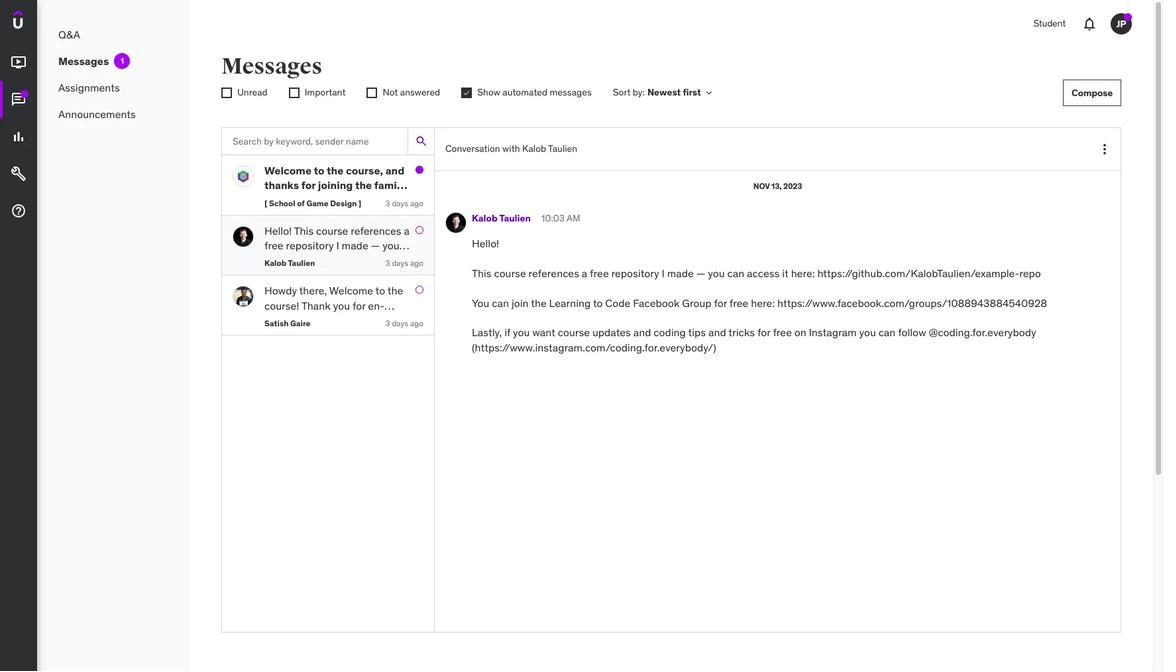 Task type: vqa. For each thing, say whether or not it's contained in the screenshot.
advanced's hours
no



Task type: locate. For each thing, give the bounding box(es) containing it.
1 vertical spatial 3
[[386, 258, 390, 268]]

0 vertical spatial medium image
[[11, 54, 27, 70]]

here: right it
[[791, 266, 815, 280]]

conversation with kalob taulien
[[446, 143, 578, 155]]

medium image
[[11, 54, 27, 70], [11, 92, 27, 108], [11, 129, 27, 145]]

taulien left 10:03
[[500, 212, 531, 224]]

xsmall image
[[704, 88, 715, 98], [289, 88, 299, 98]]

xsmall image left not
[[367, 88, 378, 98]]

here: down access
[[751, 296, 775, 309]]

nov
[[754, 181, 770, 191]]

1 medium image from the top
[[11, 166, 27, 182]]

unread
[[237, 86, 268, 98]]

0 horizontal spatial for
[[714, 296, 727, 309]]

for right group
[[714, 296, 727, 309]]

and
[[634, 326, 651, 339], [709, 326, 727, 339]]

1 xsmall image from the left
[[704, 88, 715, 98]]

assignments link
[[37, 74, 190, 101]]

3 days from the top
[[392, 318, 409, 328]]

xsmall image left important
[[289, 88, 299, 98]]

3 3 from the top
[[386, 318, 390, 328]]

kalob right with
[[522, 143, 546, 155]]

search image
[[415, 135, 428, 148]]

messages
[[221, 52, 322, 80], [58, 54, 109, 68]]

taulien right with
[[548, 143, 578, 155]]

2 vertical spatial kalob
[[265, 258, 287, 268]]

1 vertical spatial kalob
[[472, 212, 498, 224]]

1 vertical spatial 3 days ago
[[386, 258, 424, 268]]

1 xsmall image from the left
[[221, 88, 232, 98]]

2 vertical spatial days
[[392, 318, 409, 328]]

you
[[472, 296, 490, 309]]

13,
[[772, 181, 782, 191]]

here:
[[791, 266, 815, 280], [751, 296, 775, 309]]

0 horizontal spatial can
[[492, 296, 509, 309]]

xsmall image for not answered
[[367, 88, 378, 98]]

ago for kalob taulien
[[410, 258, 424, 268]]

xsmall image
[[221, 88, 232, 98], [367, 88, 378, 98], [462, 88, 472, 98]]

conversation actions image
[[1097, 141, 1113, 157]]

it
[[783, 266, 789, 280]]

2 horizontal spatial can
[[879, 326, 896, 339]]

(https://www.instagram.com/coding.for.everybody/)
[[472, 341, 717, 354]]

2 xsmall image from the left
[[367, 88, 378, 98]]

1 horizontal spatial free
[[730, 296, 749, 309]]

days
[[392, 198, 409, 208], [392, 258, 409, 268], [392, 318, 409, 328]]

2 vertical spatial 3 days ago
[[386, 318, 424, 328]]

0 vertical spatial 3
[[386, 198, 390, 208]]

kalob up satish
[[265, 258, 287, 268]]

3 days ago
[[386, 198, 424, 208], [386, 258, 424, 268], [386, 318, 424, 328]]

kalob taulien
[[472, 212, 531, 224], [265, 258, 315, 268]]

2 horizontal spatial taulien
[[548, 143, 578, 155]]

1 vertical spatial taulien
[[500, 212, 531, 224]]

can left join
[[492, 296, 509, 309]]

2 and from the left
[[709, 326, 727, 339]]

for right tricks
[[758, 326, 771, 339]]

3 3 days ago from the top
[[386, 318, 424, 328]]

kalob taulien link
[[472, 212, 531, 225]]

1 horizontal spatial xsmall image
[[367, 88, 378, 98]]

0 vertical spatial taulien
[[548, 143, 578, 155]]

1 vertical spatial here:
[[751, 296, 775, 309]]

2 days from the top
[[392, 258, 409, 268]]

xsmall image for unread
[[221, 88, 232, 98]]

you right —
[[708, 266, 725, 280]]

xsmall image for show automated messages
[[462, 88, 472, 98]]

1 horizontal spatial for
[[758, 326, 771, 339]]

1 3 from the top
[[386, 198, 390, 208]]

3 days ago for kalob taulien
[[386, 258, 424, 268]]

ago
[[410, 198, 424, 208], [410, 258, 424, 268], [410, 318, 424, 328]]

2 xsmall image from the left
[[289, 88, 299, 98]]

repo
[[1020, 266, 1042, 280]]

0 vertical spatial free
[[590, 266, 609, 280]]

1 horizontal spatial course
[[558, 326, 590, 339]]

0 vertical spatial medium image
[[11, 166, 27, 182]]

messages up unread
[[221, 52, 322, 80]]

0 horizontal spatial free
[[590, 266, 609, 280]]

3
[[386, 198, 390, 208], [386, 258, 390, 268], [386, 318, 390, 328]]

0 vertical spatial kalob
[[522, 143, 546, 155]]

this
[[472, 266, 492, 280]]

2 ago from the top
[[410, 258, 424, 268]]

ago for [ school of game design ]
[[410, 198, 424, 208]]

1 vertical spatial days
[[392, 258, 409, 268]]

lastly,
[[472, 326, 502, 339]]

you
[[708, 266, 725, 280], [513, 326, 530, 339], [860, 326, 876, 339]]

]
[[359, 198, 362, 208]]

announcements link
[[37, 101, 190, 127]]

0 horizontal spatial xsmall image
[[221, 88, 232, 98]]

kalob up hello!
[[472, 212, 498, 224]]

3 xsmall image from the left
[[462, 88, 472, 98]]

2 horizontal spatial xsmall image
[[462, 88, 472, 98]]

to
[[593, 296, 603, 309]]

xsmall image left show
[[462, 88, 472, 98]]

0 horizontal spatial and
[[634, 326, 651, 339]]

2 3 days ago from the top
[[386, 258, 424, 268]]

and right tips
[[709, 326, 727, 339]]

not answered
[[383, 86, 440, 98]]

2 horizontal spatial you
[[860, 326, 876, 339]]

references
[[529, 266, 580, 280]]

1 horizontal spatial and
[[709, 326, 727, 339]]

days for [ school of game design ]
[[392, 198, 409, 208]]

xsmall image right the first
[[704, 88, 715, 98]]

1 horizontal spatial here:
[[791, 266, 815, 280]]

you right the instagram
[[860, 326, 876, 339]]

am
[[567, 212, 581, 224]]

0 vertical spatial ago
[[410, 198, 424, 208]]

0 horizontal spatial kalob taulien
[[265, 258, 315, 268]]

taulien down of
[[288, 258, 315, 268]]

1 3 days ago from the top
[[386, 198, 424, 208]]

1 horizontal spatial kalob
[[472, 212, 498, 224]]

course up (https://www.instagram.com/coding.for.everybody/)
[[558, 326, 590, 339]]

2 vertical spatial can
[[879, 326, 896, 339]]

course
[[494, 266, 526, 280], [558, 326, 590, 339]]

0 vertical spatial 3 days ago
[[386, 198, 424, 208]]

kalob
[[522, 143, 546, 155], [472, 212, 498, 224], [265, 258, 287, 268]]

1 horizontal spatial xsmall image
[[704, 88, 715, 98]]

1 ago from the top
[[410, 198, 424, 208]]

first
[[683, 86, 701, 98]]

https://www.facebook.com/groups/1088943884540928
[[778, 296, 1048, 309]]

3 ago from the top
[[410, 318, 424, 328]]

automated
[[503, 86, 548, 98]]

1 vertical spatial can
[[492, 296, 509, 309]]

group
[[682, 296, 712, 309]]

1 days from the top
[[392, 198, 409, 208]]

2 vertical spatial taulien
[[288, 258, 315, 268]]

2 vertical spatial 3
[[386, 318, 390, 328]]

q&a
[[58, 28, 80, 41]]

by:
[[633, 86, 645, 98]]

free left on
[[773, 326, 792, 339]]

2 horizontal spatial kalob
[[522, 143, 546, 155]]

10:03
[[542, 212, 565, 224]]

you right if
[[513, 326, 530, 339]]

0 horizontal spatial course
[[494, 266, 526, 280]]

medium image
[[11, 166, 27, 182], [11, 203, 27, 219]]

1 vertical spatial medium image
[[11, 92, 27, 108]]

0 horizontal spatial xsmall image
[[289, 88, 299, 98]]

1 horizontal spatial taulien
[[500, 212, 531, 224]]

taulien
[[548, 143, 578, 155], [500, 212, 531, 224], [288, 258, 315, 268]]

2 vertical spatial ago
[[410, 318, 424, 328]]

course right this
[[494, 266, 526, 280]]

game
[[307, 198, 329, 208]]

0 horizontal spatial taulien
[[288, 258, 315, 268]]

days for kalob taulien
[[392, 258, 409, 268]]

xsmall image left unread
[[221, 88, 232, 98]]

conversation
[[446, 143, 500, 155]]

can left access
[[728, 266, 745, 280]]

free up tricks
[[730, 296, 749, 309]]

notifications image
[[1082, 16, 1098, 32]]

2 3 from the top
[[386, 258, 390, 268]]

1 vertical spatial ago
[[410, 258, 424, 268]]

1 vertical spatial kalob taulien
[[265, 258, 315, 268]]

1 vertical spatial medium image
[[11, 203, 27, 219]]

kalob taulien up hello!
[[472, 212, 531, 224]]

free
[[590, 266, 609, 280], [730, 296, 749, 309], [773, 326, 792, 339]]

kalob inside kalob taulien link
[[472, 212, 498, 224]]

and left coding
[[634, 326, 651, 339]]

tricks
[[729, 326, 755, 339]]

2 vertical spatial medium image
[[11, 129, 27, 145]]

1 vertical spatial for
[[758, 326, 771, 339]]

can left "follow"
[[879, 326, 896, 339]]

days for satish gaire
[[392, 318, 409, 328]]

tips
[[689, 326, 706, 339]]

school
[[269, 198, 295, 208]]

free right a
[[590, 266, 609, 280]]

made
[[668, 266, 694, 280]]

2 horizontal spatial free
[[773, 326, 792, 339]]

1 horizontal spatial can
[[728, 266, 745, 280]]

a
[[582, 266, 588, 280]]

[
[[265, 198, 267, 208]]

0 vertical spatial days
[[392, 198, 409, 208]]

0 vertical spatial can
[[728, 266, 745, 280]]

2 vertical spatial free
[[773, 326, 792, 339]]

0 vertical spatial course
[[494, 266, 526, 280]]

3 days ago for [ school of game design ]
[[386, 198, 424, 208]]

messages up assignments
[[58, 54, 109, 68]]

0 horizontal spatial you
[[513, 326, 530, 339]]

kalob taulien up satish gaire
[[265, 258, 315, 268]]

student link
[[1026, 8, 1074, 40]]

compose link
[[1064, 80, 1122, 106]]

instagram
[[809, 326, 857, 339]]

can
[[728, 266, 745, 280], [492, 296, 509, 309], [879, 326, 896, 339]]

0 vertical spatial kalob taulien
[[472, 212, 531, 224]]

for
[[714, 296, 727, 309], [758, 326, 771, 339]]



Task type: describe. For each thing, give the bounding box(es) containing it.
want
[[533, 326, 556, 339]]

1 vertical spatial course
[[558, 326, 590, 339]]

if
[[505, 326, 511, 339]]

gaire
[[290, 318, 311, 328]]

on
[[795, 326, 807, 339]]

hello!
[[472, 237, 500, 250]]

design
[[330, 198, 357, 208]]

learning
[[549, 296, 591, 309]]

10:03 am
[[542, 212, 581, 224]]

2 medium image from the top
[[11, 203, 27, 219]]

1 horizontal spatial messages
[[221, 52, 322, 80]]

1
[[120, 56, 124, 66]]

1 horizontal spatial kalob taulien
[[472, 212, 531, 224]]

messages
[[550, 86, 592, 98]]

jp
[[1117, 18, 1127, 30]]

the
[[531, 296, 547, 309]]

udemy image
[[13, 11, 74, 33]]

3 medium image from the top
[[11, 129, 27, 145]]

with
[[503, 143, 520, 155]]

3 for satish gaire
[[386, 318, 390, 328]]

answered
[[400, 86, 440, 98]]

q&a link
[[37, 21, 190, 48]]

newest
[[648, 86, 681, 98]]

follow
[[899, 326, 927, 339]]

0 horizontal spatial kalob
[[265, 258, 287, 268]]

Search by keyword, sender name text field
[[222, 128, 408, 154]]

0 vertical spatial for
[[714, 296, 727, 309]]

student
[[1034, 17, 1066, 29]]

3 for [ school of game design ]
[[386, 198, 390, 208]]

sort
[[613, 86, 631, 98]]

1 and from the left
[[634, 326, 651, 339]]

i
[[662, 266, 665, 280]]

satish gaire
[[265, 318, 311, 328]]

code
[[606, 296, 631, 309]]

hello! this course references a free repository i made — you can access it here: https://github.com/kalobtaulien/example-repo you can join the learning to code facebook group for free here: https://www.facebook.com/groups/1088943884540928 lastly, if you want course updates and coding tips and tricks for free on instagram you can follow @coding.for.everybody (https://www.instagram.com/coding.for.everybody/)
[[472, 237, 1048, 354]]

3 for kalob taulien
[[386, 258, 390, 268]]

—
[[697, 266, 706, 280]]

0 horizontal spatial here:
[[751, 296, 775, 309]]

1 horizontal spatial you
[[708, 266, 725, 280]]

important
[[305, 86, 346, 98]]

https://github.com/kalobtaulien/example-
[[818, 266, 1020, 280]]

jp link
[[1106, 8, 1138, 40]]

1 medium image from the top
[[11, 54, 27, 70]]

coding
[[654, 326, 686, 339]]

of
[[297, 198, 305, 208]]

3 days ago for satish gaire
[[386, 318, 424, 328]]

updates
[[593, 326, 631, 339]]

ago for satish gaire
[[410, 318, 424, 328]]

announcements
[[58, 107, 136, 121]]

0 vertical spatial here:
[[791, 266, 815, 280]]

you have alerts image
[[1125, 13, 1133, 21]]

join
[[512, 296, 529, 309]]

[ school of game design ]
[[265, 198, 362, 208]]

repository
[[612, 266, 660, 280]]

2023
[[784, 181, 802, 191]]

sort by: newest first
[[613, 86, 701, 98]]

not
[[383, 86, 398, 98]]

facebook
[[633, 296, 680, 309]]

0 horizontal spatial messages
[[58, 54, 109, 68]]

2 medium image from the top
[[11, 92, 27, 108]]

nov 13, 2023
[[754, 181, 802, 191]]

satish
[[265, 318, 289, 328]]

access
[[747, 266, 780, 280]]

1 vertical spatial free
[[730, 296, 749, 309]]

assignments
[[58, 81, 120, 94]]

compose
[[1072, 87, 1113, 99]]

@coding.for.everybody
[[929, 326, 1037, 339]]

show automated messages
[[478, 86, 592, 98]]

show
[[478, 86, 501, 98]]



